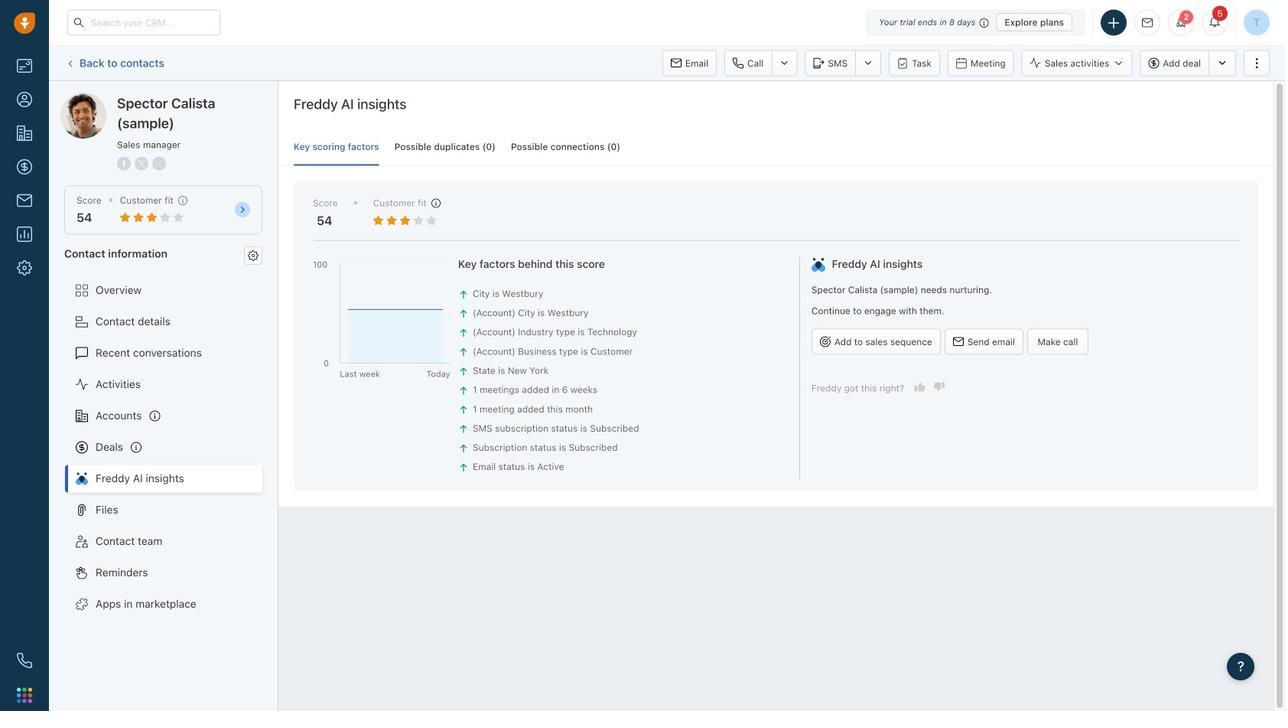 Task type: vqa. For each thing, say whether or not it's contained in the screenshot.
container_WX8MsF4aQZ5i3RN1 image
no



Task type: describe. For each thing, give the bounding box(es) containing it.
Search your CRM... text field
[[67, 10, 220, 36]]

phone element
[[9, 645, 40, 676]]

send email image
[[1143, 18, 1154, 28]]

phone image
[[17, 653, 32, 668]]



Task type: locate. For each thing, give the bounding box(es) containing it.
mng settings image
[[248, 250, 259, 261]]

freshworks switcher image
[[17, 688, 32, 703]]



